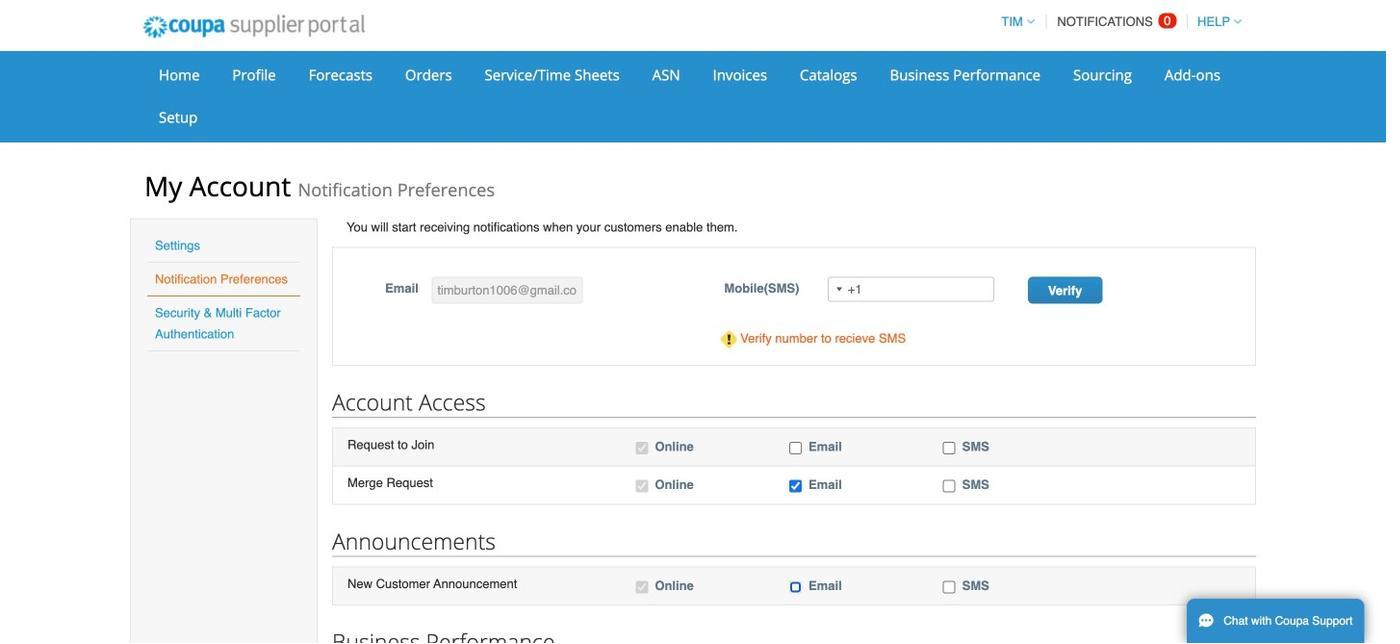 Task type: locate. For each thing, give the bounding box(es) containing it.
None text field
[[432, 277, 583, 304]]

navigation
[[993, 3, 1242, 40]]

None checkbox
[[636, 442, 648, 455], [790, 442, 802, 455], [636, 480, 648, 493], [636, 581, 648, 593], [636, 442, 648, 455], [790, 442, 802, 455], [636, 480, 648, 493], [636, 581, 648, 593]]

None checkbox
[[943, 442, 956, 455], [790, 480, 802, 493], [943, 480, 956, 493], [790, 581, 802, 593], [943, 581, 956, 593], [943, 442, 956, 455], [790, 480, 802, 493], [943, 480, 956, 493], [790, 581, 802, 593], [943, 581, 956, 593]]

Telephone country code field
[[829, 278, 848, 301]]



Task type: vqa. For each thing, say whether or not it's contained in the screenshot.
Telephone country code field at the top of the page
yes



Task type: describe. For each thing, give the bounding box(es) containing it.
telephone country code image
[[837, 287, 842, 291]]

coupa supplier portal image
[[130, 3, 378, 51]]



